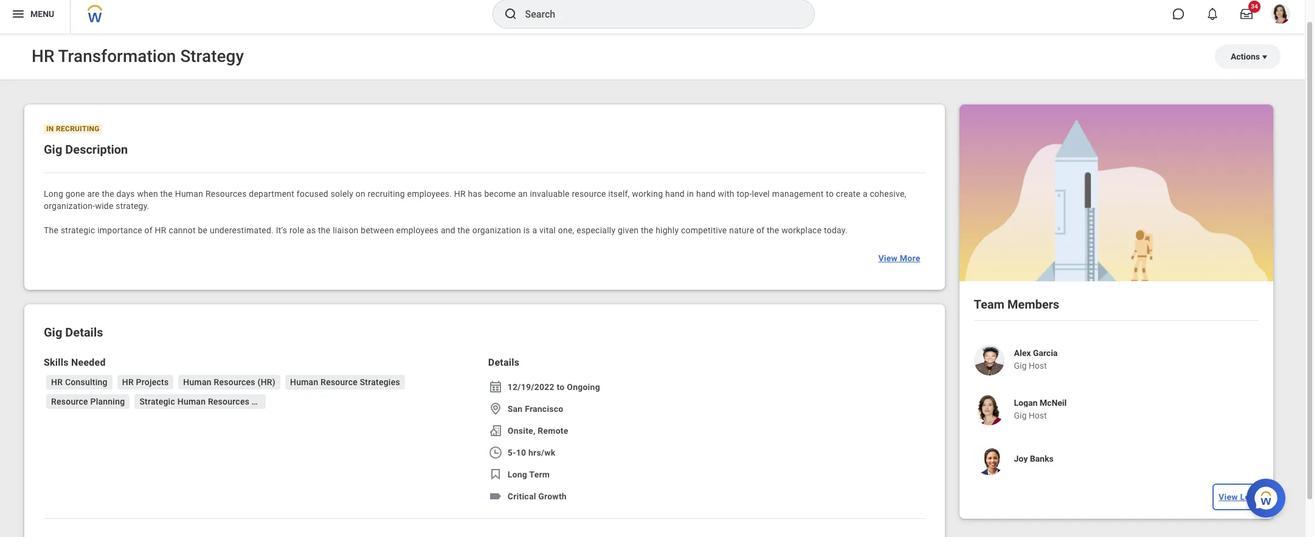 Task type: vqa. For each thing, say whether or not it's contained in the screenshot.
Host inside Logan McNeil Gig Host
yes



Task type: locate. For each thing, give the bounding box(es) containing it.
in recruiting
[[46, 125, 100, 133]]

especially
[[577, 226, 616, 235]]

strategy.
[[116, 201, 150, 211]]

1 horizontal spatial resource
[[321, 378, 358, 388]]

host inside the logan mcneil gig host
[[1029, 411, 1047, 421]]

gig down 'logan'
[[1015, 411, 1027, 421]]

view left "less" at the right of the page
[[1219, 493, 1239, 502]]

long for long term
[[508, 470, 528, 480]]

resource down hr consulting button at the left
[[51, 397, 88, 407]]

leadership
[[252, 397, 296, 407]]

hand left in
[[666, 189, 685, 199]]

hr down skills
[[51, 378, 63, 388]]

type image
[[488, 468, 503, 482]]

with
[[718, 189, 735, 199]]

has
[[468, 189, 482, 199]]

liaison
[[333, 226, 359, 235]]

expected availability image
[[488, 446, 503, 461], [488, 446, 503, 461]]

long
[[44, 189, 63, 199], [508, 470, 528, 480]]

resources down human resources (hr) on the bottom left of the page
[[208, 397, 250, 407]]

hr projects
[[122, 378, 169, 388]]

employees
[[396, 226, 439, 235]]

gig inside the logan mcneil gig host
[[1015, 411, 1027, 421]]

0 horizontal spatial resource
[[51, 397, 88, 407]]

view less
[[1219, 493, 1259, 502]]

a
[[863, 189, 868, 199], [533, 226, 537, 235]]

an
[[518, 189, 528, 199]]

hand right in
[[697, 189, 716, 199]]

a right the is
[[533, 226, 537, 235]]

top-
[[737, 189, 752, 199]]

0 vertical spatial a
[[863, 189, 868, 199]]

0 horizontal spatial details
[[65, 325, 103, 340]]

0 horizontal spatial a
[[533, 226, 537, 235]]

hr consulting button
[[46, 375, 112, 390]]

1 vertical spatial host
[[1029, 411, 1047, 421]]

0 horizontal spatial view
[[879, 254, 898, 263]]

actions button
[[1216, 44, 1281, 69]]

0 horizontal spatial long
[[44, 189, 63, 199]]

view
[[879, 254, 898, 263], [1219, 493, 1239, 502]]

gig down in
[[44, 142, 62, 157]]

2 host from the top
[[1029, 411, 1047, 421]]

human inside strategic human resources leadership button
[[177, 397, 206, 407]]

gig inside alex garcia gig host
[[1015, 361, 1027, 371]]

long inside long gone are the days when the human resources department focused solely on recruiting employees. hr has become an invaluable resource itself, working hand in hand with top-level management to create a cohesive, organization-wide strategy.
[[44, 189, 63, 199]]

human
[[175, 189, 203, 199], [183, 378, 212, 388], [290, 378, 318, 388], [177, 397, 206, 407]]

1 of from the left
[[145, 226, 153, 235]]

0 vertical spatial view
[[879, 254, 898, 263]]

focused
[[297, 189, 328, 199]]

1 vertical spatial resources
[[214, 378, 255, 388]]

long right type image
[[508, 470, 528, 480]]

staffing image
[[488, 424, 503, 439]]

0 vertical spatial to
[[826, 189, 834, 199]]

resources up the "underestimated."
[[206, 189, 247, 199]]

details up start date to end date icon
[[488, 357, 520, 369]]

view less button
[[1214, 485, 1264, 510]]

long up organization-
[[44, 189, 63, 199]]

logan mcneil gig host
[[1015, 398, 1067, 421]]

the
[[102, 189, 114, 199], [160, 189, 173, 199], [318, 226, 331, 235], [458, 226, 470, 235], [641, 226, 654, 235], [767, 226, 780, 235]]

hand
[[666, 189, 685, 199], [697, 189, 716, 199]]

Search Workday  search field
[[525, 1, 789, 27]]

1 horizontal spatial hand
[[697, 189, 716, 199]]

location image
[[488, 402, 503, 417], [488, 402, 503, 417]]

0 vertical spatial resources
[[206, 189, 247, 199]]

1 vertical spatial a
[[533, 226, 537, 235]]

0 horizontal spatial hand
[[666, 189, 685, 199]]

hr left the has
[[454, 189, 466, 199]]

10
[[516, 448, 526, 458]]

today.
[[824, 226, 848, 235]]

host for mcneil
[[1029, 411, 1047, 421]]

details up needed
[[65, 325, 103, 340]]

1 horizontal spatial view
[[1219, 493, 1239, 502]]

human up leadership
[[290, 378, 318, 388]]

human resources (hr)
[[183, 378, 276, 388]]

between
[[361, 226, 394, 235]]

resource
[[321, 378, 358, 388], [51, 397, 88, 407]]

0 vertical spatial host
[[1029, 361, 1047, 371]]

gig description
[[44, 142, 128, 157]]

ongoing
[[567, 383, 600, 392]]

skills
[[44, 357, 69, 369]]

employees.
[[407, 189, 452, 199]]

on
[[356, 189, 366, 199]]

type image
[[488, 468, 503, 482]]

1 vertical spatial long
[[508, 470, 528, 480]]

be
[[198, 226, 208, 235]]

host
[[1029, 361, 1047, 371], [1029, 411, 1047, 421]]

long term
[[508, 470, 550, 480]]

1 vertical spatial details
[[488, 357, 520, 369]]

cannot
[[169, 226, 196, 235]]

alex garcia link
[[1015, 348, 1058, 358]]

1 horizontal spatial to
[[826, 189, 834, 199]]

strategic
[[140, 397, 175, 407]]

0 vertical spatial resource
[[321, 378, 358, 388]]

view left more
[[879, 254, 898, 263]]

to left create
[[826, 189, 834, 199]]

notifications large image
[[1207, 8, 1219, 20]]

a right create
[[863, 189, 868, 199]]

human right the strategic
[[177, 397, 206, 407]]

level
[[752, 189, 770, 199]]

the right the and at the top left
[[458, 226, 470, 235]]

hr inside "button"
[[122, 378, 134, 388]]

when
[[137, 189, 158, 199]]

0 vertical spatial long
[[44, 189, 63, 199]]

justify image
[[11, 7, 26, 21]]

view inside view more button
[[879, 254, 898, 263]]

the right as
[[318, 226, 331, 235]]

1 hand from the left
[[666, 189, 685, 199]]

hr
[[454, 189, 466, 199], [155, 226, 167, 235], [51, 378, 63, 388], [122, 378, 134, 388]]

management
[[772, 189, 824, 199]]

long gone are the days when the human resources department focused solely on recruiting employees. hr has become an invaluable resource itself, working hand in hand with top-level management to create a cohesive, organization-wide strategy.
[[44, 189, 909, 211]]

term
[[530, 470, 550, 480]]

host down logan mcneil link
[[1029, 411, 1047, 421]]

resource left strategies
[[321, 378, 358, 388]]

gig
[[44, 142, 62, 157], [44, 325, 62, 340], [1015, 361, 1027, 371], [1015, 411, 1027, 421]]

1 horizontal spatial long
[[508, 470, 528, 480]]

human up cannot
[[175, 189, 203, 199]]

human resource strategies
[[290, 378, 400, 388]]

human inside long gone are the days when the human resources department focused solely on recruiting employees. hr has become an invaluable resource itself, working hand in hand with top-level management to create a cohesive, organization-wide strategy.
[[175, 189, 203, 199]]

of right nature
[[757, 226, 765, 235]]

2 vertical spatial resources
[[208, 397, 250, 407]]

resource inside button
[[321, 378, 358, 388]]

1 horizontal spatial of
[[757, 226, 765, 235]]

host inside alex garcia gig host
[[1029, 361, 1047, 371]]

1 host from the top
[[1029, 361, 1047, 371]]

to left ongoing
[[557, 383, 565, 392]]

1 vertical spatial view
[[1219, 493, 1239, 502]]

importance
[[97, 226, 142, 235]]

1 vertical spatial resource
[[51, 397, 88, 407]]

0 horizontal spatial of
[[145, 226, 153, 235]]

remote
[[538, 426, 569, 436]]

itself,
[[609, 189, 630, 199]]

1 horizontal spatial a
[[863, 189, 868, 199]]

of right importance
[[145, 226, 153, 235]]

menu
[[30, 9, 54, 19]]

1 horizontal spatial details
[[488, 357, 520, 369]]

34 button
[[1234, 1, 1261, 27]]

resources up strategic human resources leadership
[[214, 378, 255, 388]]

solely
[[331, 189, 354, 199]]

view more button
[[874, 246, 926, 271]]

logan
[[1015, 398, 1038, 408]]

gig down alex
[[1015, 361, 1027, 371]]

workplace
[[782, 226, 822, 235]]

human resources (hr) button
[[178, 375, 280, 390]]

host down alex garcia link
[[1029, 361, 1047, 371]]

department
[[249, 189, 295, 199]]

hr left projects
[[122, 378, 134, 388]]

resources
[[206, 189, 247, 199], [214, 378, 255, 388], [208, 397, 250, 407]]

projects
[[136, 378, 169, 388]]

view inside view less button
[[1219, 493, 1239, 502]]

human up strategic human resources leadership button
[[183, 378, 212, 388]]

0 horizontal spatial to
[[557, 383, 565, 392]]



Task type: describe. For each thing, give the bounding box(es) containing it.
skills needed
[[44, 357, 106, 369]]

san francisco
[[508, 405, 564, 414]]

underestimated.
[[210, 226, 274, 235]]

view for team members
[[1219, 493, 1239, 502]]

is
[[524, 226, 530, 235]]

competitive
[[681, 226, 727, 235]]

hr left cannot
[[155, 226, 167, 235]]

description
[[65, 142, 128, 157]]

alex
[[1015, 348, 1031, 358]]

mcneil
[[1040, 398, 1067, 408]]

francisco
[[525, 405, 564, 414]]

gig details
[[44, 325, 103, 340]]

team members
[[974, 297, 1060, 312]]

days
[[117, 189, 135, 199]]

caret down image
[[1261, 52, 1270, 62]]

strategic human resources leadership
[[140, 397, 296, 407]]

the up wide
[[102, 189, 114, 199]]

in
[[46, 125, 54, 133]]

nature
[[730, 226, 755, 235]]

less
[[1241, 493, 1259, 502]]

search image
[[503, 7, 518, 21]]

invaluable
[[530, 189, 570, 199]]

2 of from the left
[[757, 226, 765, 235]]

(hr)
[[258, 378, 276, 388]]

resource inside button
[[51, 397, 88, 407]]

recruiting
[[56, 125, 100, 133]]

resource planning button
[[46, 395, 130, 409]]

strategies
[[360, 378, 400, 388]]

critical growth
[[508, 492, 567, 502]]

start date to end date image
[[488, 380, 503, 395]]

growth
[[539, 492, 567, 502]]

working
[[632, 189, 663, 199]]

resources inside strategic human resources leadership button
[[208, 397, 250, 407]]

hrs/wk
[[529, 448, 556, 458]]

onsite,
[[508, 426, 536, 436]]

consulting
[[65, 378, 108, 388]]

become
[[485, 189, 516, 199]]

as
[[307, 226, 316, 235]]

alex garcia gig host
[[1015, 348, 1058, 371]]

create
[[836, 189, 861, 199]]

hr inside long gone are the days when the human resources department focused solely on recruiting employees. hr has become an invaluable resource itself, working hand in hand with top-level management to create a cohesive, organization-wide strategy.
[[454, 189, 466, 199]]

view for gig description
[[879, 254, 898, 263]]

12/19/2022
[[508, 383, 555, 392]]

hr projects button
[[117, 375, 174, 390]]

0 vertical spatial details
[[65, 325, 103, 340]]

joy banks
[[1015, 454, 1054, 464]]

host for garcia
[[1029, 361, 1047, 371]]

role
[[290, 226, 304, 235]]

resource planning
[[51, 397, 125, 407]]

cohesive,
[[870, 189, 907, 199]]

5-10 hrs/wk
[[508, 448, 556, 458]]

5-
[[508, 448, 516, 458]]

profile logan mcneil image
[[1272, 4, 1291, 26]]

resources inside long gone are the days when the human resources department focused solely on recruiting employees. hr has become an invaluable resource itself, working hand in hand with top-level management to create a cohesive, organization-wide strategy.
[[206, 189, 247, 199]]

onsite, remote
[[508, 426, 569, 436]]

the
[[44, 226, 59, 235]]

strategic
[[61, 226, 95, 235]]

hr consulting
[[51, 378, 108, 388]]

strategic human resources leadership button
[[135, 395, 296, 409]]

banks
[[1030, 454, 1054, 464]]

gig up skills
[[44, 325, 62, 340]]

more
[[900, 254, 921, 263]]

resources inside human resources (hr) button
[[214, 378, 255, 388]]

start date to end date image
[[488, 380, 503, 395]]

joy banks link
[[1015, 454, 1054, 464]]

a inside long gone are the days when the human resources department focused solely on recruiting employees. hr has become an invaluable resource itself, working hand in hand with top-level management to create a cohesive, organization-wide strategy.
[[863, 189, 868, 199]]

highly
[[656, 226, 679, 235]]

gone
[[66, 189, 85, 199]]

hr inside button
[[51, 378, 63, 388]]

staffing image
[[488, 424, 503, 439]]

are
[[87, 189, 100, 199]]

34
[[1252, 3, 1259, 10]]

critical
[[508, 492, 536, 502]]

and
[[441, 226, 456, 235]]

the right given on the top of page
[[641, 226, 654, 235]]

given
[[618, 226, 639, 235]]

menu button
[[0, 0, 70, 33]]

category image
[[488, 490, 503, 504]]

human inside human resources (hr) button
[[183, 378, 212, 388]]

organization-
[[44, 201, 95, 211]]

long for long gone are the days when the human resources department focused solely on recruiting employees. hr has become an invaluable resource itself, working hand in hand with top-level management to create a cohesive, organization-wide strategy.
[[44, 189, 63, 199]]

human inside human resource strategies button
[[290, 378, 318, 388]]

vital
[[540, 226, 556, 235]]

garcia
[[1034, 348, 1058, 358]]

logan mcneil link
[[1015, 398, 1067, 408]]

gig illustration image
[[960, 105, 1274, 281]]

human resource strategies button
[[285, 375, 405, 390]]

the right when
[[160, 189, 173, 199]]

actions
[[1231, 52, 1261, 61]]

inbox large image
[[1241, 8, 1253, 20]]

one,
[[558, 226, 575, 235]]

to inside long gone are the days when the human resources department focused solely on recruiting employees. hr has become an invaluable resource itself, working hand in hand with top-level management to create a cohesive, organization-wide strategy.
[[826, 189, 834, 199]]

the left workplace
[[767, 226, 780, 235]]

1 vertical spatial to
[[557, 383, 565, 392]]

members
[[1008, 297, 1060, 312]]

team
[[974, 297, 1005, 312]]

2 hand from the left
[[697, 189, 716, 199]]

organization
[[473, 226, 521, 235]]

the strategic importance of hr cannot be underestimated. it's role as the liaison between employees and the organization is a vital one, especially given the highly competitive nature of the workplace today.
[[44, 226, 848, 235]]

12/19/2022 to ongoing
[[508, 383, 600, 392]]

needed
[[71, 357, 106, 369]]

view more
[[879, 254, 921, 263]]

category image
[[488, 490, 503, 504]]

recruiting
[[368, 189, 405, 199]]



